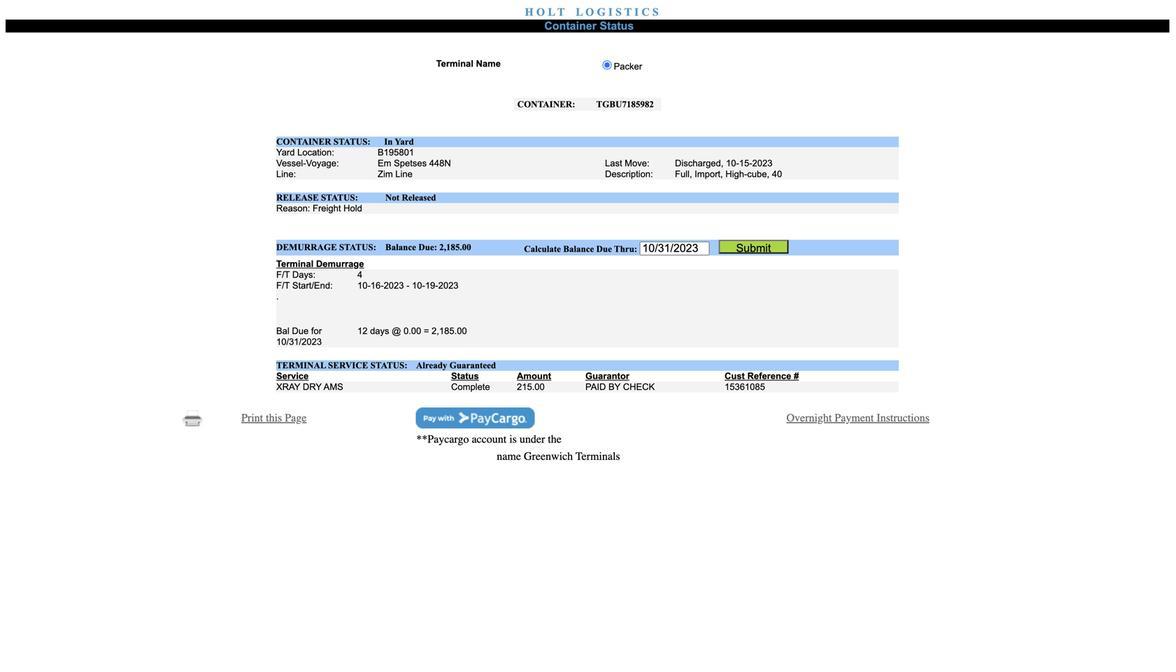 Task type: locate. For each thing, give the bounding box(es) containing it.
due left thru:
[[597, 244, 612, 254]]

not
[[386, 193, 400, 203]]

t
[[625, 6, 632, 18]]

2 horizontal spatial 10-
[[726, 158, 739, 169]]

1 f/t from the top
[[276, 270, 290, 280]]

terminal demurrage
[[276, 259, 364, 269]]

s right the c
[[653, 6, 659, 18]]

s left t
[[616, 6, 622, 18]]

0 vertical spatial 2,185.00
[[440, 243, 471, 253]]

xray dry ams
[[276, 382, 343, 392]]

em
[[378, 158, 392, 169]]

hold
[[344, 203, 362, 214]]

2023
[[753, 158, 773, 169], [384, 280, 404, 291], [438, 280, 459, 291]]

0 horizontal spatial status
[[451, 371, 479, 382]]

complete
[[451, 382, 490, 392]]

guarantor
[[586, 371, 630, 382]]

None radio
[[603, 61, 612, 70]]

balance
[[385, 243, 416, 253], [563, 244, 594, 254]]

10-
[[726, 158, 739, 169], [358, 280, 371, 291], [412, 280, 425, 291]]

release status:            not released reason: freight hold
[[276, 193, 436, 214]]

1 horizontal spatial terminal
[[436, 58, 474, 69]]

1 vertical spatial terminal
[[276, 259, 314, 269]]

f/t start/end:
[[276, 280, 333, 291]]

0 horizontal spatial i
[[609, 6, 613, 18]]

16-
[[371, 280, 384, 291]]

release
[[276, 193, 319, 203]]

calculate
[[524, 244, 561, 254]]

paid by check
[[586, 382, 655, 392]]

o left l
[[537, 6, 545, 18]]

terminal
[[436, 58, 474, 69], [276, 259, 314, 269]]

10- right -
[[412, 280, 425, 291]]

15-
[[739, 158, 753, 169]]

calculate balance due thru:
[[524, 244, 640, 254]]

0 vertical spatial terminal
[[436, 58, 474, 69]]

yard up b195801 at the left top of page
[[395, 137, 414, 147]]

b195801
[[378, 147, 414, 158]]

i right 'g'
[[609, 6, 613, 18]]

40
[[772, 169, 782, 179]]

10- up high-
[[726, 158, 739, 169]]

1 horizontal spatial i
[[635, 6, 639, 18]]

2,185.00 right =
[[432, 326, 467, 336]]

payment
[[835, 412, 874, 425]]

status down t
[[600, 20, 634, 32]]

balance right calculate
[[563, 244, 594, 254]]

0 horizontal spatial s
[[616, 6, 622, 18]]

None submit
[[719, 240, 789, 254]]

discharged, 10-15-2023
[[675, 158, 773, 169]]

demurrage
[[276, 243, 337, 253]]

this
[[266, 412, 282, 425]]

12
[[358, 326, 368, 336]]

in
[[384, 137, 393, 147]]

0 horizontal spatial yard
[[276, 147, 295, 158]]

f/t up .
[[276, 280, 290, 291]]

1 vertical spatial due
[[292, 326, 309, 336]]

due up 10/31/2023
[[292, 326, 309, 336]]

1 horizontal spatial due
[[597, 244, 612, 254]]

2 o from the left
[[586, 6, 594, 18]]

2 f/t from the top
[[276, 280, 290, 291]]

cube,
[[748, 169, 770, 179]]

215.00
[[517, 382, 545, 392]]

#
[[794, 371, 799, 382]]

due inside "bal due for 10/31/2023"
[[292, 326, 309, 336]]

f/t
[[276, 270, 290, 280], [276, 280, 290, 291]]

2 s from the left
[[653, 6, 659, 18]]

h
[[525, 6, 534, 18]]

1 horizontal spatial 2023
[[438, 280, 459, 291]]

ams
[[324, 382, 343, 392]]

0.00
[[404, 326, 421, 336]]

0 horizontal spatial terminal
[[276, 259, 314, 269]]

paid
[[586, 382, 606, 392]]

c
[[642, 6, 650, 18]]

reason:
[[276, 203, 310, 214]]

em spetses 448n
[[378, 158, 451, 169]]

days
[[370, 326, 389, 336]]

o
[[537, 6, 545, 18], [586, 6, 594, 18]]

is
[[510, 433, 517, 446]]

0 vertical spatial status
[[600, 20, 634, 32]]

0 horizontal spatial balance
[[385, 243, 416, 253]]

1 horizontal spatial balance
[[563, 244, 594, 254]]

o left 'g'
[[586, 6, 594, 18]]

None text field
[[640, 242, 710, 256]]

guaranteed
[[450, 361, 496, 371]]

terminal for terminal demurrage
[[276, 259, 314, 269]]

2,185.00 right due:
[[440, 243, 471, 253]]

1 horizontal spatial status
[[600, 20, 634, 32]]

balance left due:
[[385, 243, 416, 253]]

1 vertical spatial 2,185.00
[[432, 326, 467, 336]]

-
[[407, 280, 410, 291]]

name
[[497, 450, 521, 463]]

i right t
[[635, 6, 639, 18]]

f/t days:
[[276, 270, 316, 280]]

terminal up f/t days:
[[276, 259, 314, 269]]

f/t for f/t start/end:
[[276, 280, 290, 291]]

yard up vessel-
[[276, 147, 295, 158]]

1 o from the left
[[537, 6, 545, 18]]

terminal left name
[[436, 58, 474, 69]]

f/t left days:
[[276, 270, 290, 280]]

name
[[476, 58, 501, 69]]

1 horizontal spatial o
[[586, 6, 594, 18]]

zim line
[[378, 169, 413, 179]]

1 horizontal spatial s
[[653, 6, 659, 18]]

2023 up 'cube,'
[[753, 158, 773, 169]]

2,185.00
[[440, 243, 471, 253], [432, 326, 467, 336]]

vessel-voyage:
[[276, 158, 339, 169]]

0 horizontal spatial due
[[292, 326, 309, 336]]

terminal name
[[436, 58, 501, 69]]

10-16-2023  -  10-19-2023
[[358, 280, 459, 291]]

thru:
[[614, 244, 638, 254]]

0 horizontal spatial o
[[537, 6, 545, 18]]

status
[[600, 20, 634, 32], [451, 371, 479, 382]]

bal
[[276, 326, 290, 336]]

status up complete on the left
[[451, 371, 479, 382]]

overnight
[[787, 412, 832, 425]]

**paycargo account is under the name greenwich terminals
[[416, 433, 620, 463]]

check
[[623, 382, 655, 392]]

discharged,
[[675, 158, 724, 169]]

2023 right -
[[438, 280, 459, 291]]

h          o l t    l o g i s t i c s container          status
[[525, 6, 659, 32]]

2023 left -
[[384, 280, 404, 291]]

i
[[609, 6, 613, 18], [635, 6, 639, 18]]

0 vertical spatial due
[[597, 244, 612, 254]]

1 vertical spatial status
[[451, 371, 479, 382]]

10- down 4
[[358, 280, 371, 291]]



Task type: vqa. For each thing, say whether or not it's contained in the screenshot.
H          O L T    L O G I S T I C S CONTAINER          STATUS
yes



Task type: describe. For each thing, give the bounding box(es) containing it.
2 horizontal spatial 2023
[[753, 158, 773, 169]]

location:
[[297, 147, 334, 158]]

2 i from the left
[[635, 6, 639, 18]]

l
[[548, 6, 555, 18]]

greenwich
[[524, 450, 573, 463]]

cust
[[725, 371, 745, 382]]

last move:
[[605, 158, 650, 169]]

1 s from the left
[[616, 6, 622, 18]]

overnight payment instructions link
[[787, 412, 930, 425]]

terminal
[[276, 361, 326, 371]]

the
[[548, 433, 562, 446]]

448n
[[429, 158, 451, 169]]

balance for due
[[563, 244, 594, 254]]

0 horizontal spatial 10-
[[358, 280, 371, 291]]

freight
[[313, 203, 341, 214]]

10/31/2023
[[276, 337, 322, 347]]

amount
[[517, 371, 551, 382]]

start/end:
[[292, 280, 333, 291]]

0 horizontal spatial 2023
[[384, 280, 404, 291]]

overnight payment instructions
[[787, 412, 930, 425]]

cust reference #
[[725, 371, 799, 382]]

@
[[392, 326, 401, 336]]

print this page
[[241, 412, 307, 425]]

1 horizontal spatial yard
[[395, 137, 414, 147]]

full,
[[675, 169, 692, 179]]

high-
[[726, 169, 748, 179]]

page
[[285, 412, 307, 425]]

terminals
[[576, 450, 620, 463]]

days:
[[292, 270, 316, 280]]

spetses
[[394, 158, 427, 169]]

account
[[472, 433, 507, 446]]

line
[[396, 169, 413, 179]]

under
[[520, 433, 545, 446]]

xray
[[276, 382, 300, 392]]

balance for due:
[[385, 243, 416, 253]]

print
[[241, 412, 263, 425]]

due:
[[419, 243, 437, 253]]

zim
[[378, 169, 393, 179]]

1 horizontal spatial 10-
[[412, 280, 425, 291]]

move:
[[625, 158, 650, 169]]

19-
[[425, 280, 438, 291]]

yard location:
[[276, 147, 334, 158]]

description:
[[605, 169, 653, 179]]

voyage:
[[306, 158, 339, 169]]

packer
[[614, 61, 642, 72]]

bal due for 10/31/2023
[[276, 326, 322, 347]]

line:
[[276, 169, 296, 179]]

import,
[[695, 169, 723, 179]]

f/t for f/t days:
[[276, 270, 290, 280]]

container status:      in yard
[[276, 137, 414, 147]]

t    l
[[558, 6, 583, 18]]

demurrage
[[316, 259, 364, 269]]

**paycargo
[[416, 433, 469, 446]]

instructions
[[877, 412, 930, 425]]

last
[[605, 158, 622, 169]]

.
[[276, 291, 279, 302]]

by
[[609, 382, 621, 392]]

12 days @ 0.00 = 2,185.00
[[358, 326, 467, 336]]

g
[[597, 6, 606, 18]]

dry
[[303, 382, 322, 392]]

print this page link
[[241, 412, 307, 425]]

container:
[[518, 99, 576, 109]]

status inside "h          o l t    l o g i s t i c s container          status"
[[600, 20, 634, 32]]

=
[[424, 326, 429, 336]]

for
[[311, 326, 322, 336]]

already
[[417, 361, 447, 371]]

released
[[402, 193, 436, 203]]

terminal for terminal name
[[436, 58, 474, 69]]

4
[[358, 270, 363, 280]]

reference
[[748, 371, 792, 382]]

container
[[545, 20, 597, 32]]

terminal service status:      already guaranteed
[[276, 361, 496, 371]]

1 i from the left
[[609, 6, 613, 18]]

15361085
[[725, 382, 765, 392]]

service
[[328, 361, 368, 371]]



